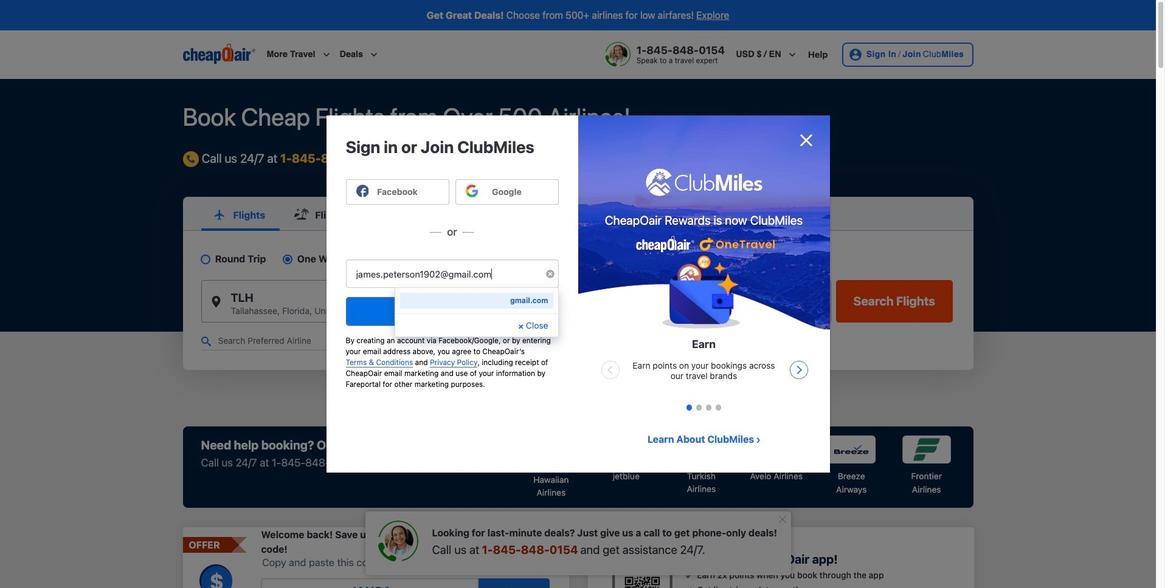 Task type: describe. For each thing, give the bounding box(es) containing it.
call us at image
[[377, 521, 418, 563]]

0 horizontal spatial clear field image
[[375, 279, 385, 289]]

clear field image
[[564, 279, 574, 289]]

speak to a travel expert image
[[605, 42, 630, 67]]

Email Address email field
[[346, 260, 559, 288]]

search image
[[201, 337, 211, 347]]

cookie consent banner dialog
[[0, 545, 1156, 589]]

search widget tabs tab list
[[183, 197, 973, 231]]

social signin facebook image
[[356, 185, 369, 197]]

5 srt airline image from the left
[[902, 436, 951, 464]]

3 srt airline image from the left
[[752, 436, 801, 464]]



Task type: locate. For each thing, give the bounding box(es) containing it.
sign up modal dialog
[[326, 116, 830, 473]]

clear field image
[[545, 270, 555, 279], [375, 279, 385, 289]]

form
[[183, 197, 973, 370]]

4 srt airline image from the left
[[827, 436, 876, 464]]

cheapoair app download banner image
[[612, 548, 673, 589]]

1 srt airline image from the left
[[602, 436, 651, 464]]

2 srt airline image from the left
[[677, 436, 726, 464]]

None search field
[[0, 79, 1156, 427]]

srt airline image
[[602, 436, 651, 464], [677, 436, 726, 464], [752, 436, 801, 464], [827, 436, 876, 464], [902, 436, 951, 464]]

None button
[[836, 280, 953, 323]]

social signin google image
[[465, 185, 478, 197]]

1 horizontal spatial clear field image
[[545, 270, 555, 279]]

None text field
[[261, 579, 478, 589]]

Search Preferred Airline text field
[[201, 333, 349, 351]]



Task type: vqa. For each thing, say whether or not it's contained in the screenshot.
Sign in to unlock member-only deals Icon
no



